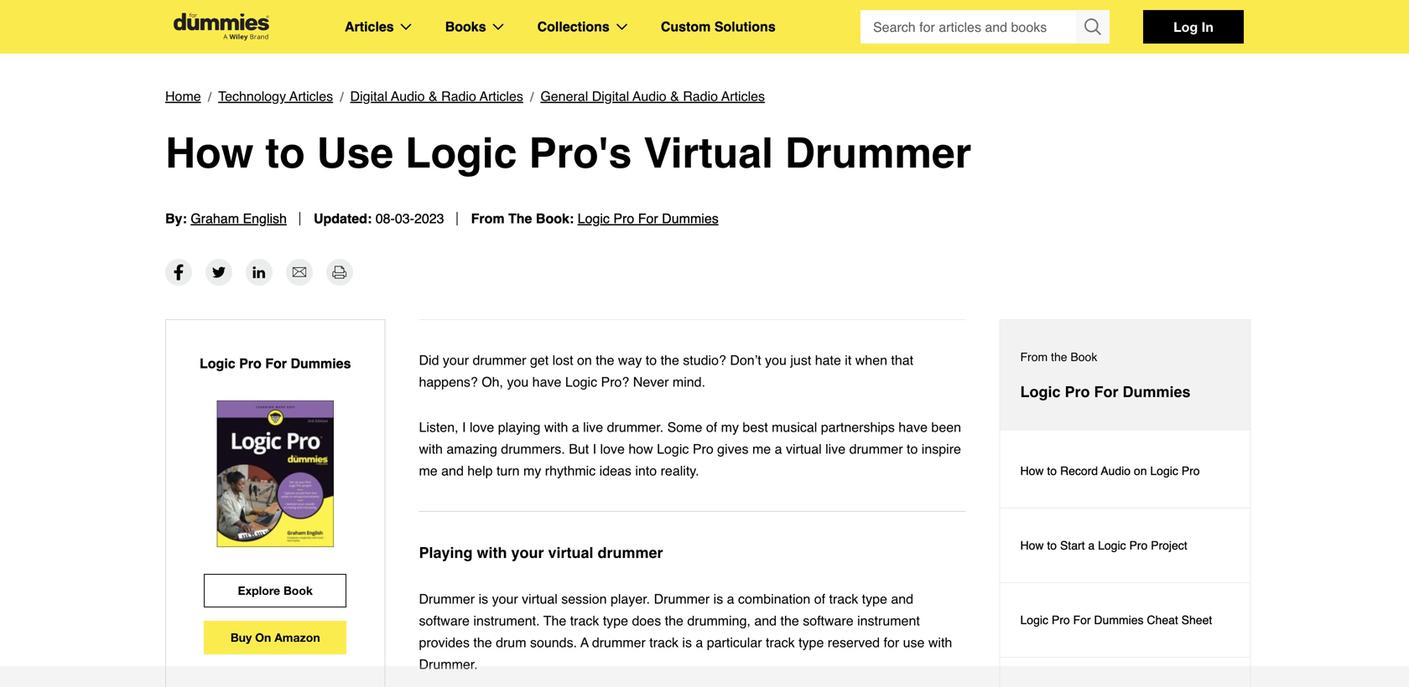 Task type: locate. For each thing, give the bounding box(es) containing it.
1 horizontal spatial book
[[1071, 351, 1097, 364]]

1 vertical spatial book
[[283, 584, 313, 598]]

i right but
[[593, 442, 596, 457]]

logic
[[405, 129, 517, 177], [578, 211, 610, 226], [200, 356, 235, 372], [565, 375, 597, 390], [1020, 384, 1061, 401], [657, 442, 689, 457], [1150, 465, 1178, 478], [1098, 539, 1126, 553], [1020, 614, 1049, 627]]

audio
[[391, 88, 425, 104], [633, 88, 667, 104], [1101, 465, 1131, 478]]

home
[[165, 88, 201, 104]]

1 software from the left
[[419, 614, 470, 629]]

how
[[165, 129, 254, 177], [1020, 465, 1044, 478], [1020, 539, 1044, 553]]

1 vertical spatial you
[[507, 375, 529, 390]]

1 horizontal spatial type
[[799, 635, 824, 651]]

my down drummers.
[[523, 463, 541, 479]]

is up drumming,
[[714, 592, 723, 607]]

1 vertical spatial live
[[826, 442, 846, 457]]

reality.
[[661, 463, 699, 479]]

drumming,
[[687, 614, 751, 629]]

0 horizontal spatial audio
[[391, 88, 425, 104]]

2 vertical spatial and
[[754, 614, 777, 629]]

drummer inside 'drummer is your virtual session player. drummer is a combination of track type and software instrument. the track type does the drumming, and the software instrument provides the drum sounds. a drummer track is a particular track type reserved for use with drummer.'
[[592, 635, 646, 651]]

logo image
[[165, 13, 278, 41]]

0 horizontal spatial the
[[508, 211, 532, 226]]

listen,
[[419, 420, 459, 435]]

0 vertical spatial live
[[583, 420, 603, 435]]

your inside did your drummer get lost on the way to the studio? don't you just hate it when that happens? oh, you have logic pro? never mind.
[[443, 353, 469, 368]]

0 horizontal spatial love
[[470, 420, 494, 435]]

i
[[462, 420, 466, 435], [593, 442, 596, 457]]

1 digital from the left
[[350, 88, 388, 104]]

0 horizontal spatial logic pro for dummies
[[200, 356, 351, 372]]

2 horizontal spatial type
[[862, 592, 887, 607]]

audio down open article categories icon
[[391, 88, 425, 104]]

1 horizontal spatial software
[[803, 614, 854, 629]]

of inside 'drummer is your virtual session player. drummer is a combination of track type and software instrument. the track type does the drumming, and the software instrument provides the drum sounds. a drummer track is a particular track type reserved for use with drummer.'
[[814, 592, 825, 607]]

is up the instrument.
[[479, 592, 488, 607]]

virtual inside 'drummer is your virtual session player. drummer is a combination of track type and software instrument. the track type does the drumming, and the software instrument provides the drum sounds. a drummer track is a particular track type reserved for use with drummer.'
[[522, 592, 558, 607]]

how left record
[[1020, 465, 1044, 478]]

i up amazing on the bottom left
[[462, 420, 466, 435]]

to for how to start a logic pro project
[[1047, 539, 1057, 553]]

don't
[[730, 353, 761, 368]]

1 horizontal spatial audio
[[633, 88, 667, 104]]

dummies
[[662, 211, 719, 226], [291, 356, 351, 372], [1123, 384, 1191, 401], [1094, 614, 1144, 627]]

2 horizontal spatial audio
[[1101, 465, 1131, 478]]

the
[[1051, 351, 1067, 364], [596, 353, 614, 368], [661, 353, 679, 368], [665, 614, 684, 629], [781, 614, 799, 629], [473, 635, 492, 651]]

digital right general
[[592, 88, 629, 104]]

for inside the logic pro for dummies cheat sheet link
[[1073, 614, 1091, 627]]

2 vertical spatial virtual
[[522, 592, 558, 607]]

have down get on the bottom of the page
[[532, 375, 561, 390]]

radio inside 'link'
[[441, 88, 476, 104]]

0 horizontal spatial have
[[532, 375, 561, 390]]

&
[[429, 88, 438, 104], [670, 88, 679, 104]]

lost
[[552, 353, 573, 368]]

1 vertical spatial on
[[1134, 465, 1147, 478]]

explore book
[[238, 584, 313, 598]]

and left help
[[441, 463, 464, 479]]

drummer down partnerships
[[849, 442, 903, 457]]

log in
[[1174, 19, 1214, 35]]

technology
[[218, 88, 286, 104]]

1 horizontal spatial you
[[765, 353, 787, 368]]

0 vertical spatial on
[[577, 353, 592, 368]]

you right oh,
[[507, 375, 529, 390]]

2 radio from the left
[[683, 88, 718, 104]]

to down technology articles link
[[265, 129, 305, 177]]

articles
[[345, 19, 394, 34], [289, 88, 333, 104], [480, 88, 523, 104], [721, 88, 765, 104]]

buy on amazon link
[[204, 622, 347, 655]]

digital inside 'link'
[[350, 88, 388, 104]]

2 horizontal spatial and
[[891, 592, 914, 607]]

logic inside listen, i love playing with a live drummer. some of my best musical partnerships have been with amazing drummers. but i love how logic pro gives me a virtual live drummer to inspire me and help turn my rhythmic ideas into reality.
[[657, 442, 689, 457]]

type down player. on the bottom of the page
[[603, 614, 628, 629]]

0 horizontal spatial me
[[419, 463, 438, 479]]

0 horizontal spatial radio
[[441, 88, 476, 104]]

2 digital from the left
[[592, 88, 629, 104]]

0 vertical spatial virtual
[[786, 442, 822, 457]]

0 horizontal spatial of
[[706, 420, 717, 435]]

audio right record
[[1101, 465, 1131, 478]]

sounds.
[[530, 635, 577, 651]]

software up reserved
[[803, 614, 854, 629]]

0 vertical spatial my
[[721, 420, 739, 435]]

the inside 'logic pro for dummies' tab
[[1051, 351, 1067, 364]]

the inside 'drummer is your virtual session player. drummer is a combination of track type and software instrument. the track type does the drumming, and the software instrument provides the drum sounds. a drummer track is a particular track type reserved for use with drummer.'
[[543, 614, 566, 629]]

0 vertical spatial your
[[443, 353, 469, 368]]

your for is
[[492, 592, 518, 607]]

to left inspire
[[907, 442, 918, 457]]

0 vertical spatial i
[[462, 420, 466, 435]]

a up drumming,
[[727, 592, 734, 607]]

live
[[583, 420, 603, 435], [826, 442, 846, 457]]

1 vertical spatial logic pro for dummies
[[1020, 384, 1191, 401]]

group
[[861, 10, 1110, 44]]

2 horizontal spatial drummer
[[785, 129, 972, 177]]

drummer.
[[607, 420, 664, 435]]

from inside 'logic pro for dummies' tab
[[1020, 351, 1048, 364]]

type left reserved
[[799, 635, 824, 651]]

from for from the book: logic pro for dummies
[[471, 211, 505, 226]]

on
[[255, 631, 271, 645]]

to for how to use logic pro's virtual drummer
[[265, 129, 305, 177]]

articles right technology
[[289, 88, 333, 104]]

1 horizontal spatial my
[[721, 420, 739, 435]]

on right record
[[1134, 465, 1147, 478]]

from the book: logic pro for dummies
[[471, 211, 719, 226]]

1 vertical spatial your
[[511, 545, 544, 562]]

updated: 08-03-2023
[[314, 211, 444, 226]]

open article categories image
[[401, 23, 412, 30]]

how left start at bottom
[[1020, 539, 1044, 553]]

1 horizontal spatial drummer
[[654, 592, 710, 607]]

drummer right a on the bottom of page
[[592, 635, 646, 651]]

0 horizontal spatial from
[[471, 211, 505, 226]]

live up but
[[583, 420, 603, 435]]

how for how to use logic pro's virtual drummer
[[165, 129, 254, 177]]

way
[[618, 353, 642, 368]]

love up ideas
[[600, 442, 625, 457]]

my up gives
[[721, 420, 739, 435]]

articles left general
[[480, 88, 523, 104]]

to left start at bottom
[[1047, 539, 1057, 553]]

drummer up oh,
[[473, 353, 526, 368]]

0 vertical spatial type
[[862, 592, 887, 607]]

a down drumming,
[[696, 635, 703, 651]]

track up reserved
[[829, 592, 858, 607]]

the up sounds.
[[543, 614, 566, 629]]

how for how to record audio on logic pro
[[1020, 465, 1044, 478]]

radio up virtual
[[683, 88, 718, 104]]

the left book:
[[508, 211, 532, 226]]

logic pro for dummies link
[[578, 211, 719, 226]]

of right some
[[706, 420, 717, 435]]

dummies inside tab
[[1123, 384, 1191, 401]]

of right combination
[[814, 592, 825, 607]]

my
[[721, 420, 739, 435], [523, 463, 541, 479]]

digital
[[350, 88, 388, 104], [592, 88, 629, 104]]

type up instrument on the right bottom
[[862, 592, 887, 607]]

drummer inside listen, i love playing with a live drummer. some of my best musical partnerships have been with amazing drummers. but i love how logic pro gives me a virtual live drummer to inspire me and help turn my rhythmic ideas into reality.
[[849, 442, 903, 457]]

english
[[243, 211, 287, 226]]

amazing
[[447, 442, 497, 457]]

rhythmic
[[545, 463, 596, 479]]

0 horizontal spatial book
[[283, 584, 313, 598]]

your for with
[[511, 545, 544, 562]]

love up amazing on the bottom left
[[470, 420, 494, 435]]

2 software from the left
[[803, 614, 854, 629]]

0 vertical spatial how
[[165, 129, 254, 177]]

virtual
[[786, 442, 822, 457], [548, 545, 593, 562], [522, 592, 558, 607]]

type
[[862, 592, 887, 607], [603, 614, 628, 629], [799, 635, 824, 651]]

0 horizontal spatial digital
[[350, 88, 388, 104]]

book image image
[[217, 401, 334, 548]]

pro inside 'logic pro for dummies' tab
[[1065, 384, 1090, 401]]

me down the best
[[752, 442, 771, 457]]

drummer up player. on the bottom of the page
[[598, 545, 663, 562]]

1 horizontal spatial live
[[826, 442, 846, 457]]

logic inside did your drummer get lost on the way to the studio? don't you just hate it when that happens? oh, you have logic pro? never mind.
[[565, 375, 597, 390]]

digital up use
[[350, 88, 388, 104]]

0 vertical spatial the
[[508, 211, 532, 226]]

1 horizontal spatial the
[[543, 614, 566, 629]]

a
[[572, 420, 579, 435], [775, 442, 782, 457], [1088, 539, 1095, 553], [727, 592, 734, 607], [696, 635, 703, 651]]

you left just
[[765, 353, 787, 368]]

to
[[265, 129, 305, 177], [646, 353, 657, 368], [907, 442, 918, 457], [1047, 465, 1057, 478], [1047, 539, 1057, 553]]

pro inside listen, i love playing with a live drummer. some of my best musical partnerships have been with amazing drummers. but i love how logic pro gives me a virtual live drummer to inspire me and help turn my rhythmic ideas into reality.
[[693, 442, 714, 457]]

pro?
[[601, 375, 629, 390]]

virtual inside listen, i love playing with a live drummer. some of my best musical partnerships have been with amazing drummers. but i love how logic pro gives me a virtual live drummer to inspire me and help turn my rhythmic ideas into reality.
[[786, 442, 822, 457]]

to inside did your drummer get lost on the way to the studio? don't you just hate it when that happens? oh, you have logic pro? never mind.
[[646, 353, 657, 368]]

1 & from the left
[[429, 88, 438, 104]]

software up provides
[[419, 614, 470, 629]]

1 vertical spatial how
[[1020, 465, 1044, 478]]

of
[[706, 420, 717, 435], [814, 592, 825, 607]]

with right use
[[928, 635, 952, 651]]

a
[[580, 635, 589, 651]]

1 vertical spatial me
[[419, 463, 438, 479]]

1 vertical spatial the
[[543, 614, 566, 629]]

from for from the book
[[1020, 351, 1048, 364]]

1 vertical spatial of
[[814, 592, 825, 607]]

0 horizontal spatial you
[[507, 375, 529, 390]]

with right playing at the bottom
[[477, 545, 507, 562]]

from the book
[[1020, 351, 1097, 364]]

happens?
[[419, 375, 478, 390]]

buy
[[231, 631, 252, 645]]

love
[[470, 420, 494, 435], [600, 442, 625, 457]]

0 horizontal spatial on
[[577, 353, 592, 368]]

by:
[[165, 211, 187, 226]]

and up instrument on the right bottom
[[891, 592, 914, 607]]

on
[[577, 353, 592, 368], [1134, 465, 1147, 478]]

1 vertical spatial virtual
[[548, 545, 593, 562]]

how for how to start a logic pro project
[[1020, 539, 1044, 553]]

0 vertical spatial from
[[471, 211, 505, 226]]

1 horizontal spatial have
[[899, 420, 928, 435]]

your inside 'drummer is your virtual session player. drummer is a combination of track type and software instrument. the track type does the drumming, and the software instrument provides the drum sounds. a drummer track is a particular track type reserved for use with drummer.'
[[492, 592, 518, 607]]

is down drumming,
[[682, 635, 692, 651]]

08-
[[376, 211, 395, 226]]

0 horizontal spatial my
[[523, 463, 541, 479]]

use
[[317, 129, 394, 177]]

1 vertical spatial i
[[593, 442, 596, 457]]

drummer
[[785, 129, 972, 177], [419, 592, 475, 607], [654, 592, 710, 607]]

how down home link
[[165, 129, 254, 177]]

playing
[[419, 545, 473, 562]]

custom solutions
[[661, 19, 776, 34]]

provides
[[419, 635, 470, 651]]

audio down custom
[[633, 88, 667, 104]]

drummer for drummer is your virtual session player. drummer is a combination of track type and software instrument. the track type does the drumming, and the software instrument provides the drum sounds. a drummer track is a particular track type reserved for use with drummer.
[[654, 592, 710, 607]]

0 vertical spatial and
[[441, 463, 464, 479]]

1 horizontal spatial radio
[[683, 88, 718, 104]]

software
[[419, 614, 470, 629], [803, 614, 854, 629]]

0 horizontal spatial and
[[441, 463, 464, 479]]

2 vertical spatial your
[[492, 592, 518, 607]]

virtual up session
[[548, 545, 593, 562]]

on right 'lost'
[[577, 353, 592, 368]]

1 horizontal spatial logic pro for dummies
[[1020, 384, 1191, 401]]

0 vertical spatial have
[[532, 375, 561, 390]]

1 vertical spatial have
[[899, 420, 928, 435]]

1 horizontal spatial i
[[593, 442, 596, 457]]

2 vertical spatial how
[[1020, 539, 1044, 553]]

1 horizontal spatial of
[[814, 592, 825, 607]]

to left record
[[1047, 465, 1057, 478]]

technology articles
[[218, 88, 333, 104]]

0 horizontal spatial type
[[603, 614, 628, 629]]

general digital audio & radio articles link
[[540, 86, 765, 107]]

radio
[[441, 88, 476, 104], [683, 88, 718, 104]]

me down listen,
[[419, 463, 438, 479]]

technology articles link
[[218, 86, 333, 107]]

me
[[752, 442, 771, 457], [419, 463, 438, 479]]

2 vertical spatial type
[[799, 635, 824, 651]]

virtual up the instrument.
[[522, 592, 558, 607]]

cheat
[[1147, 614, 1178, 627]]

1 radio from the left
[[441, 88, 476, 104]]

to right way
[[646, 353, 657, 368]]

0 vertical spatial book
[[1071, 351, 1097, 364]]

0 vertical spatial me
[[752, 442, 771, 457]]

from
[[471, 211, 505, 226], [1020, 351, 1048, 364]]

1 vertical spatial from
[[1020, 351, 1048, 364]]

radio down books
[[441, 88, 476, 104]]

1 vertical spatial love
[[600, 442, 625, 457]]

your
[[443, 353, 469, 368], [511, 545, 544, 562], [492, 592, 518, 607]]

have left the been
[[899, 420, 928, 435]]

virtual down musical
[[786, 442, 822, 457]]

with up drummers.
[[544, 420, 568, 435]]

0 horizontal spatial i
[[462, 420, 466, 435]]

1 horizontal spatial from
[[1020, 351, 1048, 364]]

live down partnerships
[[826, 442, 846, 457]]

0 horizontal spatial &
[[429, 88, 438, 104]]

solutions
[[715, 19, 776, 34]]

and down combination
[[754, 614, 777, 629]]

1 horizontal spatial digital
[[592, 88, 629, 104]]

0 vertical spatial you
[[765, 353, 787, 368]]

0 horizontal spatial software
[[419, 614, 470, 629]]

for
[[638, 211, 658, 226], [265, 356, 287, 372], [1094, 384, 1119, 401], [1073, 614, 1091, 627]]

1 horizontal spatial &
[[670, 88, 679, 104]]

0 vertical spatial of
[[706, 420, 717, 435]]

2 horizontal spatial is
[[714, 592, 723, 607]]

have
[[532, 375, 561, 390], [899, 420, 928, 435]]



Task type: describe. For each thing, give the bounding box(es) containing it.
collections
[[537, 19, 610, 34]]

explore book link
[[204, 575, 347, 608]]

digital audio & radio articles link
[[350, 86, 523, 107]]

book inside 'logic pro for dummies' tab
[[1071, 351, 1097, 364]]

1 vertical spatial type
[[603, 614, 628, 629]]

books
[[445, 19, 486, 34]]

0 vertical spatial logic pro for dummies
[[200, 356, 351, 372]]

custom
[[661, 19, 711, 34]]

inspire
[[922, 442, 961, 457]]

virtual for session
[[522, 592, 558, 607]]

amazon
[[274, 631, 320, 645]]

1 horizontal spatial love
[[600, 442, 625, 457]]

mind.
[[673, 375, 705, 390]]

1 vertical spatial and
[[891, 592, 914, 607]]

project
[[1151, 539, 1188, 553]]

articles up virtual
[[721, 88, 765, 104]]

session
[[561, 592, 607, 607]]

a right start at bottom
[[1088, 539, 1095, 553]]

track down combination
[[766, 635, 795, 651]]

a down musical
[[775, 442, 782, 457]]

it
[[845, 353, 852, 368]]

0 horizontal spatial is
[[479, 592, 488, 607]]

musical
[[772, 420, 817, 435]]

1 horizontal spatial me
[[752, 442, 771, 457]]

did
[[419, 353, 439, 368]]

how to record audio on logic pro link
[[1000, 435, 1250, 509]]

03-
[[395, 211, 414, 226]]

articles left open article categories icon
[[345, 19, 394, 34]]

some
[[667, 420, 702, 435]]

help
[[467, 463, 493, 479]]

combination
[[738, 592, 811, 607]]

instrument.
[[473, 614, 540, 629]]

pro inside the logic pro for dummies cheat sheet link
[[1052, 614, 1070, 627]]

partnerships
[[821, 420, 895, 435]]

playing with your virtual drummer
[[419, 545, 663, 562]]

audio inside how to record audio on logic pro link
[[1101, 465, 1131, 478]]

2 & from the left
[[670, 88, 679, 104]]

pro inside how to record audio on logic pro link
[[1182, 465, 1200, 478]]

ideas
[[599, 463, 632, 479]]

audio inside general digital audio & radio articles link
[[633, 88, 667, 104]]

been
[[931, 420, 961, 435]]

best
[[743, 420, 768, 435]]

explore
[[238, 584, 280, 598]]

home link
[[165, 86, 201, 107]]

never
[[633, 375, 669, 390]]

log
[[1174, 19, 1198, 35]]

audio inside digital audio & radio articles 'link'
[[391, 88, 425, 104]]

articles inside 'link'
[[480, 88, 523, 104]]

general digital audio & radio articles
[[540, 88, 765, 104]]

get
[[530, 353, 549, 368]]

how to record audio on logic pro
[[1020, 465, 1200, 478]]

does
[[632, 614, 661, 629]]

drummer is your virtual session player. drummer is a combination of track type and software instrument. the track type does the drumming, and the software instrument provides the drum sounds. a drummer track is a particular track type reserved for use with drummer.
[[419, 592, 952, 673]]

hate
[[815, 353, 841, 368]]

for inside 'logic pro for dummies' tab
[[1094, 384, 1119, 401]]

oh,
[[482, 375, 503, 390]]

and inside listen, i love playing with a live drummer. some of my best musical partnerships have been with amazing drummers. but i love how logic pro gives me a virtual live drummer to inspire me and help turn my rhythmic ideas into reality.
[[441, 463, 464, 479]]

log in link
[[1143, 10, 1244, 44]]

logic pro for dummies cheat sheet
[[1020, 614, 1212, 627]]

1 horizontal spatial on
[[1134, 465, 1147, 478]]

1 horizontal spatial and
[[754, 614, 777, 629]]

general
[[540, 88, 588, 104]]

logic pro for dummies inside tab
[[1020, 384, 1191, 401]]

that
[[891, 353, 914, 368]]

studio?
[[683, 353, 726, 368]]

instrument
[[857, 614, 920, 629]]

player.
[[611, 592, 650, 607]]

logic pro for dummies cheat sheet link
[[1000, 584, 1250, 658]]

how
[[629, 442, 653, 457]]

drummer.
[[419, 657, 478, 673]]

start
[[1060, 539, 1085, 553]]

of inside listen, i love playing with a live drummer. some of my best musical partnerships have been with amazing drummers. but i love how logic pro gives me a virtual live drummer to inspire me and help turn my rhythmic ideas into reality.
[[706, 420, 717, 435]]

when
[[855, 353, 887, 368]]

a up but
[[572, 420, 579, 435]]

graham
[[191, 211, 239, 226]]

by: graham english
[[165, 211, 287, 226]]

drummer inside did your drummer get lost on the way to the studio? don't you just hate it when that happens? oh, you have logic pro? never mind.
[[473, 353, 526, 368]]

track up a on the bottom of page
[[570, 614, 599, 629]]

Search for articles and books text field
[[861, 10, 1078, 44]]

virtual for drummer
[[548, 545, 593, 562]]

logic inside tab
[[1020, 384, 1061, 401]]

in
[[1202, 19, 1214, 35]]

with inside 'drummer is your virtual session player. drummer is a combination of track type and software instrument. the track type does the drumming, and the software instrument provides the drum sounds. a drummer track is a particular track type reserved for use with drummer.'
[[928, 635, 952, 651]]

listen, i love playing with a live drummer. some of my best musical partnerships have been with amazing drummers. but i love how logic pro gives me a virtual live drummer to inspire me and help turn my rhythmic ideas into reality.
[[419, 420, 961, 479]]

into
[[635, 463, 657, 479]]

graham english link
[[191, 211, 287, 226]]

for
[[884, 635, 899, 651]]

to inside listen, i love playing with a live drummer. some of my best musical partnerships have been with amazing drummers. but i love how logic pro gives me a virtual live drummer to inspire me and help turn my rhythmic ideas into reality.
[[907, 442, 918, 457]]

particular
[[707, 635, 762, 651]]

open collections list image
[[616, 23, 627, 30]]

to for how to record audio on logic pro
[[1047, 465, 1057, 478]]

gives
[[717, 442, 749, 457]]

0 vertical spatial love
[[470, 420, 494, 435]]

drummer for how to use logic pro's virtual drummer
[[785, 129, 972, 177]]

1 vertical spatial my
[[523, 463, 541, 479]]

track down does
[[649, 635, 679, 651]]

updated:
[[314, 211, 372, 226]]

drummers.
[[501, 442, 565, 457]]

0 horizontal spatial live
[[583, 420, 603, 435]]

how to start a logic pro project
[[1020, 539, 1188, 553]]

reserved
[[828, 635, 880, 651]]

buy on amazon
[[231, 631, 320, 645]]

how to use logic pro's virtual drummer
[[165, 129, 972, 177]]

cookie consent banner dialog
[[0, 627, 1409, 688]]

logic pro for dummies tab
[[1000, 320, 1250, 431]]

but
[[569, 442, 589, 457]]

1 horizontal spatial is
[[682, 635, 692, 651]]

drum
[[496, 635, 526, 651]]

digital audio & radio articles
[[350, 88, 523, 104]]

& inside 'link'
[[429, 88, 438, 104]]

on inside did your drummer get lost on the way to the studio? don't you just hate it when that happens? oh, you have logic pro? never mind.
[[577, 353, 592, 368]]

have inside listen, i love playing with a live drummer. some of my best musical partnerships have been with amazing drummers. but i love how logic pro gives me a virtual live drummer to inspire me and help turn my rhythmic ideas into reality.
[[899, 420, 928, 435]]

use
[[903, 635, 925, 651]]

virtual
[[644, 129, 773, 177]]

pro inside how to start a logic pro project link
[[1129, 539, 1148, 553]]

have inside did your drummer get lost on the way to the studio? don't you just hate it when that happens? oh, you have logic pro? never mind.
[[532, 375, 561, 390]]

playing
[[498, 420, 541, 435]]

just
[[790, 353, 811, 368]]

with down listen,
[[419, 442, 443, 457]]

0 horizontal spatial drummer
[[419, 592, 475, 607]]

how to start a logic pro project link
[[1000, 509, 1250, 584]]

pro's
[[529, 129, 632, 177]]

open book categories image
[[493, 23, 504, 30]]

did your drummer get lost on the way to the studio? don't you just hate it when that happens? oh, you have logic pro? never mind.
[[419, 353, 914, 390]]



Task type: vqa. For each thing, say whether or not it's contained in the screenshot.
the left filter
no



